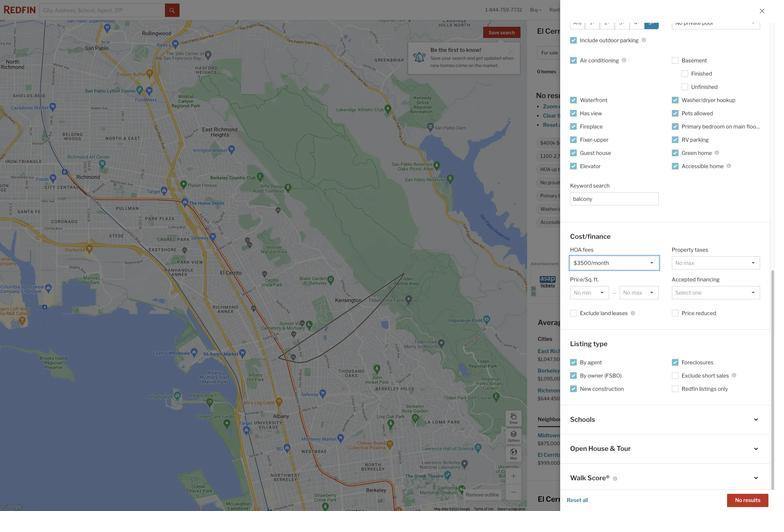 Task type: describe. For each thing, give the bounding box(es) containing it.
City, Address, School, Agent, ZIP search field
[[40, 4, 165, 17]]

schools
[[570, 416, 595, 424]]

draw
[[510, 421, 518, 425]]

remove coming soon, under contract/pending image
[[684, 154, 688, 158]]

map inside zoom out clear the map boundary reset all filters or remove one of your filters below to see more homes
[[567, 113, 578, 119]]

your inside zoom out clear the map boundary reset all filters or remove one of your filters below to see more homes
[[625, 122, 636, 128]]

richmond inside east richmond heights homes for sale $1,047,500
[[550, 348, 576, 355]]

get
[[476, 56, 483, 61]]

search inside save your search and get updated when new homes come on the market.
[[452, 56, 466, 61]]

map region
[[0, 0, 611, 511]]

submit search image
[[170, 8, 175, 13]]

neighborhoods element
[[538, 411, 577, 427]]

zip codes element
[[587, 411, 612, 427]]

listing type
[[570, 340, 608, 348]]

map button
[[506, 446, 522, 463]]

5+ radio
[[644, 16, 659, 29]]

primary for primary bedroom on main floor
[[682, 123, 701, 130]]

annex
[[678, 433, 694, 439]]

market insights | city guide
[[693, 29, 764, 35]]

for inside east richmond heights homes for sale $1,047,500
[[616, 348, 623, 355]]

for inside el cerrito hills homes for sale $999,000
[[593, 452, 600, 459]]

cost/finance
[[570, 233, 611, 241]]

your inside save your search and get updated when new homes come on the market.
[[442, 56, 451, 61]]

data
[[442, 508, 448, 511]]

prices
[[589, 318, 611, 327]]

homes inside richmond homes for sale $644,450
[[565, 388, 581, 394]]

reset all filters button
[[543, 122, 581, 128]]

0 horizontal spatial $400k-$4.5m
[[541, 140, 571, 146]]

richmond for richmond annex homes for sale
[[651, 433, 677, 439]]

1 vertical spatial cerrito,
[[637, 318, 664, 327]]

main for primary bedroom on main floor
[[734, 123, 746, 130]]

price
[[682, 310, 695, 317]]

reset inside reset all button
[[567, 498, 582, 504]]

price/sq. ft.
[[570, 277, 599, 283]]

conditioning
[[589, 57, 619, 64]]

exclude for exclude short sales
[[682, 373, 701, 379]]

townhouse, land
[[660, 140, 696, 146]]

1 vertical spatial $400k-
[[541, 140, 557, 146]]

1 horizontal spatial accessible home
[[682, 163, 724, 169]]

search for keyword search
[[593, 183, 610, 189]]

0 horizontal spatial of
[[484, 508, 487, 511]]

waterfront
[[580, 97, 608, 103]]

exclude short sales
[[682, 373, 729, 379]]

construction
[[593, 386, 624, 392]]

2+ radio
[[600, 16, 615, 29]]

house
[[596, 150, 611, 156]]

1+
[[590, 20, 595, 25]]

el for el cerrito, ca real estate trends
[[538, 495, 544, 504]]

exclude land leases
[[580, 310, 628, 317]]

Any radio
[[570, 16, 585, 29]]

have view
[[657, 193, 679, 199]]

1 horizontal spatial elevator
[[651, 206, 669, 212]]

save search
[[489, 30, 515, 35]]

map for map
[[510, 456, 517, 460]]

advertisement
[[531, 262, 559, 266]]

error
[[518, 508, 525, 511]]

boundary
[[579, 113, 602, 119]]

cerrito for el cerrito hills homes for sale $999,000
[[544, 452, 562, 459]]

first
[[448, 47, 459, 53]]

accepted financing
[[672, 277, 720, 283]]

market
[[693, 29, 711, 35]]

homes inside el cerrito hills homes for sale $999,000
[[575, 452, 592, 459]]

remove outline button
[[464, 490, 502, 501]]

no results inside button
[[735, 498, 761, 504]]

midtown
[[538, 433, 560, 439]]

1 filters from the left
[[566, 122, 580, 128]]

el for el cerrito
[[666, 243, 671, 249]]

&
[[610, 445, 615, 453]]

0 horizontal spatial no results
[[536, 91, 572, 100]]

recommended button
[[575, 69, 615, 75]]

ad region
[[531, 267, 772, 297]]

0 vertical spatial results
[[548, 91, 572, 100]]

google image
[[2, 503, 23, 511]]

home down green home
[[710, 163, 724, 169]]

green home
[[682, 150, 712, 156]]

schools link
[[570, 415, 760, 425]]

el cerrito, ca real estate trends
[[538, 495, 647, 504]]

1,100-
[[541, 154, 554, 159]]

for down 3+
[[611, 27, 621, 35]]

guide
[[750, 29, 764, 35]]

•
[[560, 69, 561, 75]]

by owner (fsbo)
[[580, 373, 622, 379]]

soon,
[[616, 154, 627, 159]]

el for el cerrito, ca homes for sale
[[537, 27, 544, 35]]

remove 1,100-2,750 sq. ft. image
[[583, 154, 587, 158]]

1 horizontal spatial to
[[558, 167, 563, 172]]

primary bedroom on main floor
[[682, 123, 758, 130]]

spots
[[654, 220, 666, 225]]

real
[[586, 495, 599, 504]]

and
[[467, 56, 475, 61]]

heights
[[577, 348, 597, 355]]

the inside save your search and get updated when new homes come on the market.
[[475, 63, 482, 68]]

$4.5m inside 'button'
[[595, 50, 609, 56]]

neighborhoods
[[538, 417, 577, 423]]

homes inside midtown homes for sale $875,000
[[561, 433, 578, 439]]

has
[[580, 110, 590, 117]]

by for by owner (fsbo)
[[580, 373, 587, 379]]

listings
[[699, 386, 717, 392]]

1 vertical spatial map
[[511, 508, 518, 511]]

remove outline
[[466, 492, 499, 498]]

1 vertical spatial rv
[[591, 180, 598, 186]]

fireplace
[[580, 123, 603, 130]]

homes inside east richmond heights homes for sale $1,047,500
[[598, 348, 615, 355]]

5+ parking spots
[[630, 220, 666, 225]]

7732
[[511, 7, 522, 13]]

to inside zoom out clear the map boundary reset all filters or remove one of your filters below to see more homes
[[668, 122, 674, 128]]

a
[[508, 508, 510, 511]]

report a map error link
[[498, 508, 525, 511]]

be the first to know!
[[431, 47, 481, 53]]

1 horizontal spatial rv
[[682, 137, 689, 143]]

terms of use
[[474, 508, 494, 511]]

guest
[[580, 150, 595, 156]]

results inside button
[[744, 498, 761, 504]]

type
[[593, 340, 608, 348]]

remove 5+ parking spots image
[[670, 221, 674, 224]]

clear the map boundary button
[[543, 113, 603, 119]]

insights
[[712, 29, 732, 35]]

$629,000
[[651, 357, 674, 362]]

report for report ad
[[757, 263, 767, 266]]

1 vertical spatial washer/dryer hookup
[[541, 206, 588, 212]]

cities
[[538, 336, 553, 343]]

1 horizontal spatial rv parking
[[682, 137, 709, 143]]

to inside dialog
[[460, 47, 465, 53]]

0 horizontal spatial ft.
[[575, 154, 579, 159]]

1 horizontal spatial accessible
[[682, 163, 709, 169]]

1 vertical spatial ca
[[665, 318, 676, 327]]

el for el cerrito hills homes for sale $999,000
[[538, 452, 543, 459]]

homes inside 0 homes •
[[541, 69, 556, 75]]

no inside button
[[735, 498, 743, 504]]

balcony
[[595, 220, 613, 225]]

bedroom for primary bedroom on main
[[559, 193, 578, 199]]

save for save your search and get updated when new homes come on the market.
[[431, 56, 441, 61]]

0 vertical spatial the
[[439, 47, 447, 53]]

0 horizontal spatial hookup
[[571, 206, 588, 212]]

clear
[[543, 113, 556, 119]]

0 horizontal spatial washer/dryer
[[541, 206, 570, 212]]

open
[[570, 445, 587, 453]]

view for has view
[[591, 110, 602, 117]]

new
[[580, 386, 592, 392]]

5+ for 5+
[[649, 20, 655, 25]]

taxes
[[695, 247, 708, 253]]

all inside button
[[583, 498, 588, 504]]

1 vertical spatial accessible
[[541, 220, 564, 225]]

listing
[[570, 340, 592, 348]]

market.
[[483, 63, 499, 68]]

ca for el cerrito, ca real estate trends
[[574, 495, 584, 504]]

by for by agent
[[580, 360, 587, 366]]

$400k-$4.5m button
[[573, 46, 616, 60]]

all inside zoom out clear the map boundary reset all filters or remove one of your filters below to see more homes
[[559, 122, 565, 128]]

el cerrito, ca homes for sale
[[537, 27, 638, 35]]

2,750
[[554, 154, 567, 159]]

exclude for exclude 55+ communities
[[659, 167, 676, 172]]

walk
[[570, 474, 586, 482]]

search for save search
[[500, 30, 515, 35]]

report ad button
[[757, 263, 772, 268]]

remove accessible home image
[[581, 221, 585, 224]]

$3,500/month
[[564, 167, 596, 172]]

homes inside kensington homes for sale $1,849,000
[[681, 368, 698, 374]]

updated
[[484, 56, 502, 61]]

1 horizontal spatial hookup
[[717, 97, 736, 103]]



Task type: locate. For each thing, give the bounding box(es) containing it.
francisco
[[662, 388, 686, 394]]

have
[[657, 193, 668, 199]]

rv parking down remove hoa up to $3,500/month image
[[591, 180, 615, 186]]

home left 'remove accessible home' image on the right top of page
[[565, 220, 577, 225]]

reset left real at the bottom right of page
[[567, 498, 582, 504]]

main left floor
[[734, 123, 746, 130]]

sale inside richmond homes for sale $644,450
[[591, 388, 601, 394]]

1 vertical spatial the
[[475, 63, 482, 68]]

accessible left 'remove accessible home' image on the right top of page
[[541, 220, 564, 225]]

washer/dryer up the pets allowed
[[682, 97, 716, 103]]

remove no private pool image
[[577, 181, 581, 185]]

save your search and get updated when new homes come on the market.
[[431, 56, 514, 68]]

accessible home left 'remove accessible home' image on the right top of page
[[541, 220, 577, 225]]

1 horizontal spatial hoa
[[570, 247, 582, 253]]

3+ radio
[[615, 16, 630, 29]]

exclude left 55+
[[659, 167, 676, 172]]

on inside save your search and get updated when new homes come on the market.
[[469, 63, 474, 68]]

homes down allowed
[[699, 122, 716, 128]]

cerrito left taxes
[[672, 243, 689, 249]]

parking
[[620, 37, 639, 43], [690, 137, 709, 143], [599, 180, 615, 186], [637, 220, 653, 225]]

0 horizontal spatial all
[[559, 122, 565, 128]]

option group
[[570, 16, 659, 29]]

1 horizontal spatial $4.5m
[[595, 50, 609, 56]]

come
[[456, 63, 468, 68]]

0 vertical spatial reset
[[543, 122, 558, 128]]

0 horizontal spatial map
[[434, 508, 441, 511]]

1 horizontal spatial bedroom
[[703, 123, 725, 130]]

$400k-$4.5m up air conditioning
[[578, 50, 609, 56]]

2 vertical spatial the
[[558, 113, 566, 119]]

estate
[[600, 495, 623, 504]]

0 vertical spatial view
[[591, 110, 602, 117]]

5+ right 4+ option
[[649, 20, 655, 25]]

exclude up prices
[[580, 310, 600, 317]]

on for primary bedroom on main
[[579, 193, 585, 199]]

report inside button
[[757, 263, 767, 266]]

berkeley
[[538, 368, 560, 374]]

report for report a map error
[[498, 508, 508, 511]]

no results
[[536, 91, 572, 100], [735, 498, 761, 504]]

filters left below
[[637, 122, 651, 128]]

option group containing any
[[570, 16, 659, 29]]

1-844-759-7732
[[486, 7, 522, 13]]

0 vertical spatial no results
[[536, 91, 572, 100]]

to left see
[[668, 122, 674, 128]]

2 horizontal spatial on
[[726, 123, 732, 130]]

cerrito for el cerrito
[[672, 243, 689, 249]]

1 horizontal spatial filters
[[637, 122, 651, 128]]

no results button
[[727, 494, 769, 508]]

1 horizontal spatial view
[[669, 193, 679, 199]]

on down and
[[469, 63, 474, 68]]

primary down private
[[541, 193, 558, 199]]

$400k- inside "$400k-$4.5m" 'button'
[[578, 50, 595, 56]]

ca
[[573, 27, 584, 35], [665, 318, 676, 327], [574, 495, 584, 504]]

richmond for richmond homes for sale $644,450
[[538, 388, 563, 394]]

sale inside 'berkeley homes for sale $1,095,000'
[[588, 368, 598, 374]]

elevator
[[580, 163, 601, 169], [651, 206, 669, 212]]

1 vertical spatial all
[[583, 498, 588, 504]]

for inside kensington homes for sale $1,849,000
[[699, 368, 706, 374]]

1 horizontal spatial 5+
[[649, 20, 655, 25]]

new construction
[[580, 386, 624, 392]]

for up open
[[579, 433, 586, 439]]

floor
[[747, 123, 758, 130]]

hoa for hoa fees
[[570, 247, 582, 253]]

up
[[552, 167, 557, 172]]

0 horizontal spatial filters
[[566, 122, 580, 128]]

home
[[698, 150, 712, 156], [710, 163, 724, 169], [565, 220, 577, 225], [568, 318, 588, 327]]

0 horizontal spatial exclude
[[580, 310, 600, 317]]

1 vertical spatial hoa
[[570, 247, 582, 253]]

cerrito, up cities heading
[[637, 318, 664, 327]]

save search button
[[483, 27, 521, 38]]

short
[[702, 373, 715, 379]]

keyword search
[[570, 183, 610, 189]]

zoom
[[543, 103, 558, 110]]

private
[[548, 180, 563, 186]]

reduced
[[696, 310, 716, 317]]

ca for el cerrito, ca homes for sale
[[573, 27, 584, 35]]

to right up on the right
[[558, 167, 563, 172]]

green
[[682, 150, 697, 156]]

5+ inside 'radio'
[[649, 20, 655, 25]]

sale inside el cerrito hills homes for sale $999,000
[[601, 452, 611, 459]]

remove hoa up to $3,500/month image
[[599, 168, 603, 172]]

or
[[582, 122, 587, 128]]

0 vertical spatial ft.
[[575, 154, 579, 159]]

ca left real at the bottom right of page
[[574, 495, 584, 504]]

bedroom down allowed
[[703, 123, 725, 130]]

land up average home prices near el cerrito, ca
[[601, 310, 611, 317]]

homes right hills
[[575, 452, 592, 459]]

east
[[538, 348, 549, 355]]

tour
[[617, 445, 631, 453]]

view right has
[[591, 110, 602, 117]]

by agent
[[580, 360, 602, 366]]

844-
[[490, 7, 500, 13]]

richmond up '$1,047,500'
[[550, 348, 576, 355]]

sales
[[717, 373, 729, 379]]

el inside el cerrito hills homes for sale $999,000
[[538, 452, 543, 459]]

0 vertical spatial on
[[469, 63, 474, 68]]

el cerrito link
[[666, 243, 689, 249]]

$644,450
[[538, 396, 560, 402]]

cerrito
[[672, 243, 689, 249], [544, 452, 562, 459]]

has view
[[580, 110, 602, 117]]

55+
[[677, 167, 686, 172]]

view for have view
[[669, 193, 679, 199]]

2 vertical spatial no
[[735, 498, 743, 504]]

search up come
[[452, 56, 466, 61]]

hookup
[[717, 97, 736, 103], [571, 206, 588, 212]]

1 vertical spatial your
[[625, 122, 636, 128]]

home up "listing" on the bottom
[[568, 318, 588, 327]]

ft. right sq.
[[575, 154, 579, 159]]

san francisco homes for sale
[[651, 388, 724, 394]]

coming soon, under contract/pending
[[598, 154, 680, 159]]

0 vertical spatial main
[[734, 123, 746, 130]]

communities
[[687, 167, 715, 172]]

$1,100,000
[[651, 461, 676, 466]]

1 horizontal spatial main
[[734, 123, 746, 130]]

2 horizontal spatial the
[[558, 113, 566, 119]]

1 vertical spatial washer/dryer
[[541, 206, 570, 212]]

bedroom
[[703, 123, 725, 130], [559, 193, 578, 199]]

hoa fees
[[570, 247, 594, 253]]

0 vertical spatial elevator
[[580, 163, 601, 169]]

richmond annex homes for sale
[[651, 433, 731, 439]]

rv parking
[[682, 137, 709, 143], [591, 180, 615, 186]]

coming
[[598, 154, 615, 159]]

price/sq.
[[570, 277, 593, 283]]

bedroom for primary bedroom on main floor
[[703, 123, 725, 130]]

1 vertical spatial search
[[452, 56, 466, 61]]

accessible home
[[682, 163, 724, 169], [541, 220, 577, 225]]

remove
[[588, 122, 607, 128]]

0 horizontal spatial your
[[442, 56, 451, 61]]

homes up open
[[561, 433, 578, 439]]

1 vertical spatial of
[[484, 508, 487, 511]]

reset down clear
[[543, 122, 558, 128]]

ca down the any
[[573, 27, 584, 35]]

0 vertical spatial all
[[559, 122, 565, 128]]

remove townhouse, land image
[[699, 141, 703, 145]]

elevator up spots
[[651, 206, 669, 212]]

the up 'reset all filters' button at the right top of the page
[[558, 113, 566, 119]]

map right a
[[511, 508, 518, 511]]

1 horizontal spatial cerrito
[[672, 243, 689, 249]]

home down "remove townhouse, land" icon
[[698, 150, 712, 156]]

0 horizontal spatial cerrito
[[544, 452, 562, 459]]

land for exclude
[[601, 310, 611, 317]]

0 vertical spatial rv
[[682, 137, 689, 143]]

0 vertical spatial save
[[489, 30, 500, 35]]

zip codes
[[587, 417, 612, 423]]

be
[[431, 47, 438, 53]]

sale inside kensington homes for sale $1,849,000
[[707, 368, 717, 374]]

hookup down unfinished
[[717, 97, 736, 103]]

1 horizontal spatial washer/dryer hookup
[[682, 97, 736, 103]]

for sale button
[[537, 46, 571, 60]]

rv right remove no private pool image
[[591, 180, 598, 186]]

your down first
[[442, 56, 451, 61]]

on for primary bedroom on main floor
[[726, 123, 732, 130]]

to
[[460, 47, 465, 53], [668, 122, 674, 128], [558, 167, 563, 172]]

4+
[[634, 20, 640, 25]]

1 horizontal spatial primary
[[682, 123, 701, 130]]

1,100-2,750 sq. ft.
[[541, 154, 579, 159]]

1 vertical spatial hookup
[[571, 206, 588, 212]]

your right one on the right top
[[625, 122, 636, 128]]

e.g. office, balcony, modern text field
[[573, 196, 656, 202]]

1 vertical spatial $4.5m
[[557, 140, 571, 146]]

walk score®
[[570, 474, 610, 482]]

1 vertical spatial exclude
[[580, 310, 600, 317]]

5+ right remove balcony image
[[630, 220, 636, 225]]

rv up green
[[682, 137, 689, 143]]

richmond up the open house & tour link
[[651, 433, 677, 439]]

rv
[[682, 137, 689, 143], [591, 180, 598, 186]]

leases
[[612, 310, 628, 317]]

open house & tour link
[[570, 445, 760, 454]]

1 vertical spatial main
[[586, 193, 596, 199]]

for
[[611, 27, 621, 35], [616, 348, 623, 355], [579, 368, 587, 374], [699, 368, 706, 374], [583, 388, 590, 394], [705, 388, 713, 394], [579, 433, 586, 439], [713, 433, 720, 439], [593, 452, 600, 459]]

sale inside button
[[550, 50, 558, 56]]

remove studio+ image
[[609, 141, 613, 145]]

for down the by agent
[[579, 368, 587, 374]]

of right one on the right top
[[618, 122, 624, 128]]

parking down sale
[[620, 37, 639, 43]]

average home prices near el cerrito, ca
[[538, 318, 676, 327]]

|
[[735, 29, 736, 35]]

$4.5m up conditioning
[[595, 50, 609, 56]]

homes right 0
[[541, 69, 556, 75]]

the right the be on the top of the page
[[439, 47, 447, 53]]

hookup up 'remove accessible home' image on the right top of page
[[571, 206, 588, 212]]

only
[[718, 386, 728, 392]]

0 horizontal spatial to
[[460, 47, 465, 53]]

0 vertical spatial bedroom
[[703, 123, 725, 130]]

4+ radio
[[630, 16, 645, 29]]

homes inside 'berkeley homes for sale $1,095,000'
[[562, 368, 578, 374]]

0 horizontal spatial $4.5m
[[557, 140, 571, 146]]

0 vertical spatial hoa
[[541, 167, 551, 172]]

0 vertical spatial report
[[757, 263, 767, 266]]

accepted
[[672, 277, 696, 283]]

primary for primary bedroom on main
[[541, 193, 558, 199]]

0 vertical spatial ca
[[573, 27, 584, 35]]

$400k- up 1,100-
[[541, 140, 557, 146]]

5+ for 5+ parking spots
[[630, 220, 636, 225]]

washer/dryer hookup down primary bedroom on main
[[541, 206, 588, 212]]

pets allowed
[[682, 110, 713, 117]]

1 vertical spatial results
[[744, 498, 761, 504]]

0 horizontal spatial accessible home
[[541, 220, 577, 225]]

near
[[612, 318, 628, 327]]

ft. right price/sq. on the right of the page
[[594, 277, 599, 283]]

cerrito, for el cerrito, ca real estate trends
[[546, 495, 572, 504]]

1 horizontal spatial ft.
[[594, 277, 599, 283]]

0 horizontal spatial 5+
[[630, 220, 636, 225]]

$4.5m left remove $400k-$4.5m image
[[557, 140, 571, 146]]

cerrito, down walk
[[546, 495, 572, 504]]

search inside save search button
[[500, 30, 515, 35]]

redfin listings only
[[682, 386, 728, 392]]

hoa left fees
[[570, 247, 582, 253]]

report left ad
[[757, 263, 767, 266]]

the down get at the right top of the page
[[475, 63, 482, 68]]

trends
[[624, 495, 647, 504]]

1 vertical spatial on
[[726, 123, 732, 130]]

of inside zoom out clear the map boundary reset all filters or remove one of your filters below to see more homes
[[618, 122, 624, 128]]

the inside zoom out clear the map boundary reset all filters or remove one of your filters below to see more homes
[[558, 113, 566, 119]]

city
[[739, 29, 749, 35]]

all down walk score®
[[583, 498, 588, 504]]

cerrito, for el cerrito, ca homes for sale
[[545, 27, 572, 35]]

list box
[[672, 16, 760, 29], [570, 257, 659, 270], [672, 257, 760, 270], [570, 286, 609, 300], [620, 286, 659, 300], [672, 286, 760, 300]]

2 horizontal spatial to
[[668, 122, 674, 128]]

1 vertical spatial 5+
[[630, 220, 636, 225]]

primary down the pets
[[682, 123, 701, 130]]

cerrito, up for sale button
[[545, 27, 572, 35]]

0 horizontal spatial report
[[498, 508, 508, 511]]

land for townhouse,
[[687, 140, 696, 146]]

save up new
[[431, 56, 441, 61]]

map down options
[[510, 456, 517, 460]]

washer/dryer hookup
[[682, 97, 736, 103], [541, 206, 588, 212]]

hoa left up on the right
[[541, 167, 551, 172]]

results
[[548, 91, 572, 100], [744, 498, 761, 504]]

all down clear the map boundary button
[[559, 122, 565, 128]]

1 horizontal spatial no results
[[735, 498, 761, 504]]

0 horizontal spatial land
[[601, 310, 611, 317]]

parking up green home
[[690, 137, 709, 143]]

2 vertical spatial cerrito,
[[546, 495, 572, 504]]

1 vertical spatial $400k-$4.5m
[[541, 140, 571, 146]]

1+ radio
[[585, 16, 600, 29]]

2 by from the top
[[580, 373, 587, 379]]

for down foreclosures
[[699, 368, 706, 374]]

rv parking up green home
[[682, 137, 709, 143]]

1 vertical spatial accessible home
[[541, 220, 577, 225]]

kensington
[[651, 368, 680, 374]]

know!
[[466, 47, 481, 53]]

$400k-$4.5m inside 'button'
[[578, 50, 609, 56]]

on
[[469, 63, 474, 68], [726, 123, 732, 130], [579, 193, 585, 199]]

homes inside zoom out clear the map boundary reset all filters or remove one of your filters below to see more homes
[[699, 122, 716, 128]]

1 horizontal spatial your
[[625, 122, 636, 128]]

homes down 'exclude short sales'
[[687, 388, 704, 394]]

remove exclude 55+ communities image
[[719, 168, 723, 172]]

for left &
[[593, 452, 600, 459]]

homes down type
[[598, 348, 615, 355]]

san
[[651, 388, 661, 394]]

reset inside zoom out clear the map boundary reset all filters or remove one of your filters below to see more homes
[[543, 122, 558, 128]]

$875,000
[[538, 441, 560, 447]]

for right annex at the bottom of the page
[[713, 433, 720, 439]]

outdoor
[[599, 37, 619, 43]]

1 vertical spatial by
[[580, 373, 587, 379]]

1-844-759-7732 link
[[486, 7, 522, 13]]

1 horizontal spatial exclude
[[659, 167, 676, 172]]

remove balcony image
[[616, 221, 620, 224]]

cerrito up $999,000
[[544, 452, 562, 459]]

1 vertical spatial report
[[498, 508, 508, 511]]

for inside richmond homes for sale $644,450
[[583, 388, 590, 394]]

0 horizontal spatial $400k-
[[541, 140, 557, 146]]

parking left spots
[[637, 220, 653, 225]]

0 horizontal spatial reset
[[543, 122, 558, 128]]

0 horizontal spatial map
[[511, 508, 518, 511]]

exclude for exclude land leases
[[580, 310, 600, 317]]

(fsbo)
[[605, 373, 622, 379]]

cerrito inside el cerrito hills homes for sale $999,000
[[544, 452, 562, 459]]

1 vertical spatial rv parking
[[591, 180, 615, 186]]

view right have
[[669, 193, 679, 199]]

washer/dryer
[[682, 97, 716, 103], [541, 206, 570, 212]]

0 vertical spatial 5+
[[649, 20, 655, 25]]

options
[[508, 439, 520, 443]]

map inside button
[[510, 456, 517, 460]]

$1,095,000
[[538, 376, 564, 382]]

1 vertical spatial no
[[541, 180, 547, 186]]

for sale
[[542, 50, 558, 56]]

map for map data ©2023 google
[[434, 508, 441, 511]]

bedroom down pool
[[559, 193, 578, 199]]

parking down remove hoa up to $3,500/month image
[[599, 180, 615, 186]]

main down "keyword search"
[[586, 193, 596, 199]]

homes right new
[[440, 63, 455, 68]]

washer/dryer down primary bedroom on main
[[541, 206, 570, 212]]

below
[[652, 122, 667, 128]]

hoa for hoa up to $3,500/month
[[541, 167, 551, 172]]

land left "remove townhouse, land" icon
[[687, 140, 696, 146]]

save inside button
[[489, 30, 500, 35]]

sale inside east richmond heights homes for sale $1,047,500
[[624, 348, 634, 355]]

on left floor
[[726, 123, 732, 130]]

homes right annex at the bottom of the page
[[695, 433, 712, 439]]

1 vertical spatial to
[[668, 122, 674, 128]]

0 vertical spatial cerrito
[[672, 243, 689, 249]]

0 vertical spatial $400k-$4.5m
[[578, 50, 609, 56]]

sale inside midtown homes for sale $875,000
[[587, 433, 597, 439]]

new
[[431, 63, 439, 68]]

for inside 'berkeley homes for sale $1,095,000'
[[579, 368, 587, 374]]

el cerrito hills homes for sale $999,000
[[538, 452, 611, 466]]

1 horizontal spatial land
[[687, 140, 696, 146]]

richmond up $644,450
[[538, 388, 563, 394]]

0 vertical spatial accessible
[[682, 163, 709, 169]]

0 vertical spatial map
[[567, 113, 578, 119]]

$400k- up "air"
[[578, 50, 595, 56]]

air
[[580, 57, 587, 64]]

report left a
[[498, 508, 508, 511]]

0 horizontal spatial primary
[[541, 193, 558, 199]]

2 vertical spatial on
[[579, 193, 585, 199]]

map left data
[[434, 508, 441, 511]]

richmond inside richmond homes for sale $644,450
[[538, 388, 563, 394]]

main for primary bedroom on main
[[586, 193, 596, 199]]

0 horizontal spatial save
[[431, 56, 441, 61]]

homes inside save your search and get updated when new homes come on the market.
[[440, 63, 455, 68]]

of
[[618, 122, 624, 128], [484, 508, 487, 511]]

search down remove hoa up to $3,500/month image
[[593, 183, 610, 189]]

0 vertical spatial to
[[460, 47, 465, 53]]

save for save search
[[489, 30, 500, 35]]

agent
[[588, 360, 602, 366]]

0 vertical spatial richmond
[[550, 348, 576, 355]]

for inside midtown homes for sale $875,000
[[579, 433, 586, 439]]

be the first to know! dialog
[[408, 38, 520, 74]]

for left only
[[705, 388, 713, 394]]

0 horizontal spatial accessible
[[541, 220, 564, 225]]

to right first
[[460, 47, 465, 53]]

save inside save your search and get updated when new homes come on the market.
[[431, 56, 441, 61]]

elevator down remove 1,100-2,750 sq. ft. image
[[580, 163, 601, 169]]

ca up cities heading
[[665, 318, 676, 327]]

2 filters from the left
[[637, 122, 651, 128]]

cities heading
[[538, 336, 765, 343]]

by left agent
[[580, 360, 587, 366]]

pool
[[564, 180, 573, 186]]

0 vertical spatial no
[[536, 91, 546, 100]]

homes up $1,095,000
[[562, 368, 578, 374]]

of left use at the bottom of the page
[[484, 508, 487, 511]]

1 by from the top
[[580, 360, 587, 366]]

exclude up redfin
[[682, 373, 701, 379]]

accessible down green home
[[682, 163, 709, 169]]

remove $400k-$4.5m image
[[575, 141, 579, 145]]

search down the 759-
[[500, 30, 515, 35]]

on down keyword
[[579, 193, 585, 199]]

1 horizontal spatial save
[[489, 30, 500, 35]]

0 vertical spatial washer/dryer
[[682, 97, 716, 103]]

fixer-upper
[[580, 137, 609, 143]]

1 horizontal spatial on
[[579, 193, 585, 199]]

1 horizontal spatial all
[[583, 498, 588, 504]]



Task type: vqa. For each thing, say whether or not it's contained in the screenshot.
the topmost your
yes



